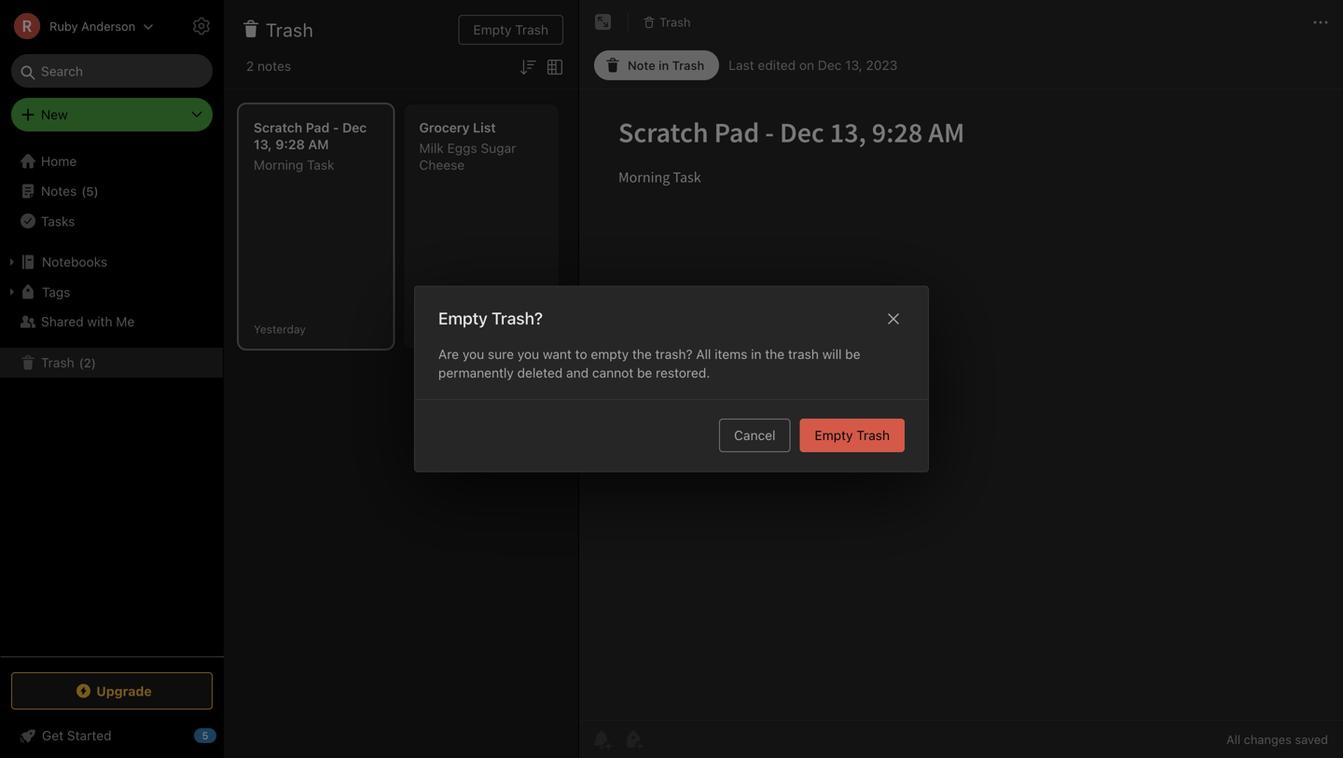 Task type: locate. For each thing, give the bounding box(es) containing it.
the left trash?
[[632, 346, 652, 362]]

2 notes
[[246, 58, 291, 74]]

task
[[307, 157, 334, 173]]

0 horizontal spatial in
[[659, 58, 669, 72]]

tree
[[0, 146, 224, 656]]

None search field
[[24, 54, 200, 88]]

cannot
[[592, 365, 634, 381]]

all left changes
[[1226, 733, 1240, 747]]

1 vertical spatial empty trash
[[815, 428, 890, 443]]

dec
[[818, 57, 842, 73], [342, 120, 367, 135], [419, 323, 440, 336]]

0 horizontal spatial empty trash button
[[458, 15, 563, 45]]

empty trash?
[[438, 308, 543, 328]]

9:28
[[275, 137, 305, 152]]

tags button
[[0, 277, 223, 307]]

in inside 'element'
[[659, 58, 669, 72]]

in right note
[[659, 58, 669, 72]]

scratch pad - dec 13, 9:28 am morning task
[[254, 120, 367, 173]]

1 vertical spatial (
[[79, 356, 84, 370]]

notes ( 5 )
[[41, 183, 99, 199]]

) down shared with me
[[91, 356, 96, 370]]

1 vertical spatial )
[[91, 356, 96, 370]]

the
[[632, 346, 652, 362], [765, 346, 785, 362]]

all changes saved
[[1226, 733, 1328, 747]]

be right cannot
[[637, 365, 652, 381]]

2 down shared with me
[[84, 356, 91, 370]]

1 horizontal spatial dec
[[419, 323, 440, 336]]

1 horizontal spatial 5
[[443, 323, 450, 336]]

be right will
[[845, 346, 860, 362]]

) inside the notes ( 5 )
[[94, 184, 99, 198]]

dec inside scratch pad - dec 13, 9:28 am morning task
[[342, 120, 367, 135]]

empty trash button
[[458, 15, 563, 45], [800, 419, 905, 452]]

0 vertical spatial all
[[696, 346, 711, 362]]

1 vertical spatial be
[[637, 365, 652, 381]]

in
[[659, 58, 669, 72], [751, 346, 762, 362]]

5 right notes
[[86, 184, 94, 198]]

morning
[[254, 157, 303, 173]]

all
[[696, 346, 711, 362], [1226, 733, 1240, 747]]

0 vertical spatial 5
[[86, 184, 94, 198]]

me
[[116, 314, 135, 329]]

( inside the trash ( 2 )
[[79, 356, 84, 370]]

( right notes
[[81, 184, 86, 198]]

1 horizontal spatial be
[[845, 346, 860, 362]]

2 horizontal spatial dec
[[818, 57, 842, 73]]

1 horizontal spatial the
[[765, 346, 785, 362]]

changes
[[1244, 733, 1292, 747]]

)
[[94, 184, 99, 198], [91, 356, 96, 370]]

dec right on
[[818, 57, 842, 73]]

settings image
[[190, 15, 213, 37]]

1 horizontal spatial empty trash button
[[800, 419, 905, 452]]

scratch
[[254, 120, 302, 135]]

upgrade button
[[11, 672, 213, 710]]

empty
[[591, 346, 629, 362]]

1 you from the left
[[463, 346, 484, 362]]

0 horizontal spatial all
[[696, 346, 711, 362]]

0 horizontal spatial 5
[[86, 184, 94, 198]]

0 vertical spatial )
[[94, 184, 99, 198]]

0 horizontal spatial 13,
[[254, 137, 272, 152]]

Search text field
[[24, 54, 200, 88]]

1 horizontal spatial 2
[[246, 58, 254, 74]]

empty trash button left expand note icon
[[458, 15, 563, 45]]

13, inside note window 'element'
[[845, 57, 862, 73]]

dec inside note window 'element'
[[818, 57, 842, 73]]

sugar
[[481, 140, 516, 156]]

shared with me
[[41, 314, 135, 329]]

note
[[628, 58, 655, 72]]

last edited on dec 13, 2023
[[729, 57, 898, 73]]

upgrade
[[96, 683, 152, 699]]

0 vertical spatial empty
[[473, 22, 512, 37]]

be
[[845, 346, 860, 362], [637, 365, 652, 381]]

5
[[86, 184, 94, 198], [443, 323, 450, 336]]

0 vertical spatial 13,
[[845, 57, 862, 73]]

note in trash
[[628, 58, 704, 72]]

1 vertical spatial in
[[751, 346, 762, 362]]

dec 5
[[419, 323, 450, 336]]

trash?
[[492, 308, 543, 328]]

empty trash down will
[[815, 428, 890, 443]]

0 horizontal spatial 2
[[84, 356, 91, 370]]

you up deleted
[[517, 346, 539, 362]]

1 vertical spatial 2
[[84, 356, 91, 370]]

( down shared with me
[[79, 356, 84, 370]]

1 horizontal spatial 13,
[[845, 57, 862, 73]]

dec right -
[[342, 120, 367, 135]]

empty trash left expand note icon
[[473, 22, 548, 37]]

5 up are
[[443, 323, 450, 336]]

1 vertical spatial empty trash button
[[800, 419, 905, 452]]

(
[[81, 184, 86, 198], [79, 356, 84, 370]]

( inside the notes ( 5 )
[[81, 184, 86, 198]]

2 inside the trash ( 2 )
[[84, 356, 91, 370]]

0 horizontal spatial empty trash
[[473, 22, 548, 37]]

the left "trash"
[[765, 346, 785, 362]]

in right items
[[751, 346, 762, 362]]

new button
[[11, 98, 213, 132]]

notebooks
[[42, 254, 107, 270]]

0 vertical spatial empty trash button
[[458, 15, 563, 45]]

empty for the rightmost empty trash button
[[815, 428, 853, 443]]

0 horizontal spatial the
[[632, 346, 652, 362]]

2 left notes on the left top
[[246, 58, 254, 74]]

0 vertical spatial in
[[659, 58, 669, 72]]

trash
[[659, 15, 691, 29], [266, 19, 314, 41], [515, 22, 548, 37], [672, 58, 704, 72], [41, 355, 74, 370], [856, 428, 890, 443]]

you
[[463, 346, 484, 362], [517, 346, 539, 362]]

2 vertical spatial empty
[[815, 428, 853, 443]]

0 vertical spatial (
[[81, 184, 86, 198]]

1 vertical spatial 13,
[[254, 137, 272, 152]]

5 inside the notes ( 5 )
[[86, 184, 94, 198]]

last
[[729, 57, 754, 73]]

notebooks link
[[0, 247, 223, 277]]

trash?
[[655, 346, 693, 362]]

0 vertical spatial dec
[[818, 57, 842, 73]]

0 horizontal spatial dec
[[342, 120, 367, 135]]

add a reminder image
[[590, 728, 613, 751]]

2
[[246, 58, 254, 74], [84, 356, 91, 370]]

) inside the trash ( 2 )
[[91, 356, 96, 370]]

1 horizontal spatial in
[[751, 346, 762, 362]]

empty
[[473, 22, 512, 37], [438, 308, 488, 328], [815, 428, 853, 443]]

0 horizontal spatial you
[[463, 346, 484, 362]]

you up permanently
[[463, 346, 484, 362]]

13, left "2023"
[[845, 57, 862, 73]]

13,
[[845, 57, 862, 73], [254, 137, 272, 152]]

are you sure you want to empty the trash? all items in the trash will be permanently deleted and cannot be restored.
[[438, 346, 860, 381]]

dec up are
[[419, 323, 440, 336]]

2023
[[866, 57, 898, 73]]

want
[[543, 346, 572, 362]]

trash inside 'button'
[[659, 15, 691, 29]]

all left items
[[696, 346, 711, 362]]

and
[[566, 365, 589, 381]]

empty trash button down will
[[800, 419, 905, 452]]

0 vertical spatial 2
[[246, 58, 254, 74]]

1 horizontal spatial all
[[1226, 733, 1240, 747]]

) down 'home' "link"
[[94, 184, 99, 198]]

cancel button
[[719, 419, 790, 452]]

1 vertical spatial all
[[1226, 733, 1240, 747]]

empty trash
[[473, 22, 548, 37], [815, 428, 890, 443]]

1 vertical spatial dec
[[342, 120, 367, 135]]

1 horizontal spatial you
[[517, 346, 539, 362]]

trash
[[788, 346, 819, 362]]

13, inside scratch pad - dec 13, 9:28 am morning task
[[254, 137, 272, 152]]

13, down scratch
[[254, 137, 272, 152]]

all inside note window 'element'
[[1226, 733, 1240, 747]]

in inside are you sure you want to empty the trash? all items in the trash will be permanently deleted and cannot be restored.
[[751, 346, 762, 362]]

grocery list milk eggs sugar cheese
[[419, 120, 516, 173]]



Task type: describe. For each thing, give the bounding box(es) containing it.
13, for 2023
[[845, 57, 862, 73]]

tasks button
[[0, 206, 223, 236]]

will
[[822, 346, 842, 362]]

with
[[87, 314, 112, 329]]

am
[[308, 137, 329, 152]]

2 the from the left
[[765, 346, 785, 362]]

0 vertical spatial be
[[845, 346, 860, 362]]

1 the from the left
[[632, 346, 652, 362]]

0 horizontal spatial be
[[637, 365, 652, 381]]

) for notes
[[94, 184, 99, 198]]

notes
[[257, 58, 291, 74]]

1 horizontal spatial empty trash
[[815, 428, 890, 443]]

13, for 9:28
[[254, 137, 272, 152]]

) for trash
[[91, 356, 96, 370]]

tree containing home
[[0, 146, 224, 656]]

2 vertical spatial dec
[[419, 323, 440, 336]]

pad
[[306, 120, 330, 135]]

edited
[[758, 57, 796, 73]]

milk
[[419, 140, 444, 156]]

restored.
[[656, 365, 710, 381]]

trash ( 2 )
[[41, 355, 96, 370]]

grocery
[[419, 120, 470, 135]]

eggs
[[447, 140, 477, 156]]

yesterday
[[254, 323, 306, 336]]

dec for -
[[342, 120, 367, 135]]

shared
[[41, 314, 84, 329]]

all inside are you sure you want to empty the trash? all items in the trash will be permanently deleted and cannot be restored.
[[696, 346, 711, 362]]

list
[[473, 120, 496, 135]]

0 vertical spatial empty trash
[[473, 22, 548, 37]]

( for notes
[[81, 184, 86, 198]]

expand notebooks image
[[5, 255, 20, 270]]

-
[[333, 120, 339, 135]]

expand tags image
[[5, 284, 20, 299]]

cancel
[[734, 428, 776, 443]]

saved
[[1295, 733, 1328, 747]]

close image
[[882, 308, 905, 330]]

tags
[[42, 284, 70, 300]]

notes
[[41, 183, 77, 199]]

items
[[715, 346, 747, 362]]

add tag image
[[622, 728, 644, 751]]

1 vertical spatial 5
[[443, 323, 450, 336]]

Note Editor text field
[[579, 90, 1343, 720]]

new
[[41, 107, 68, 122]]

2 you from the left
[[517, 346, 539, 362]]

on
[[799, 57, 814, 73]]

1 vertical spatial empty
[[438, 308, 488, 328]]

dec for on
[[818, 57, 842, 73]]

to
[[575, 346, 587, 362]]

note window element
[[579, 0, 1343, 758]]

expand note image
[[592, 11, 615, 34]]

home
[[41, 153, 77, 169]]

trash inside "tree"
[[41, 355, 74, 370]]

shared with me link
[[0, 307, 223, 337]]

empty for empty trash button to the left
[[473, 22, 512, 37]]

tasks
[[41, 213, 75, 229]]

home link
[[0, 146, 224, 176]]

permanently
[[438, 365, 514, 381]]

deleted
[[517, 365, 563, 381]]

cheese
[[419, 157, 465, 173]]

trash button
[[636, 9, 697, 35]]

( for trash
[[79, 356, 84, 370]]

are
[[438, 346, 459, 362]]

sure
[[488, 346, 514, 362]]



Task type: vqa. For each thing, say whether or not it's contained in the screenshot.
the rightmost IN
yes



